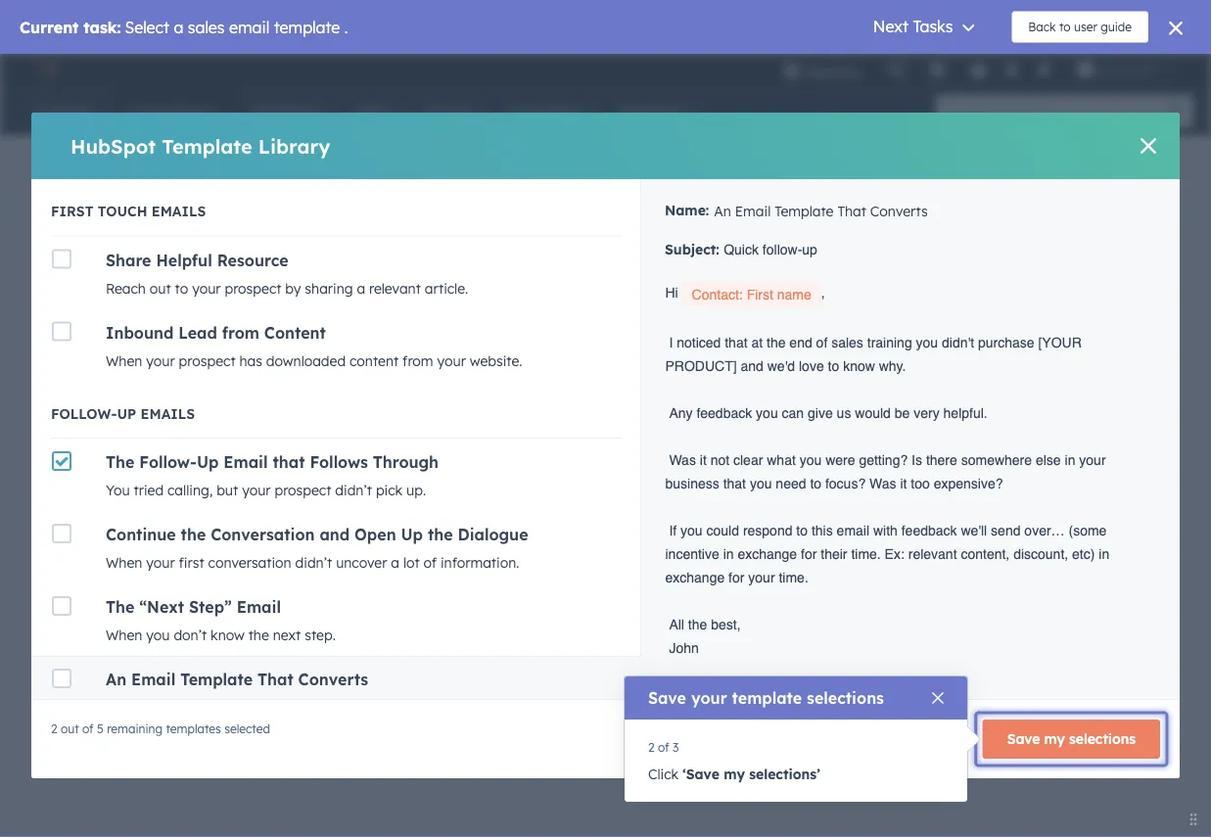 Task type: describe. For each thing, give the bounding box(es) containing it.
and inside i noticed that at the end of sales training you didn't purchase [your product] and we'd love to know why.
[[741, 358, 764, 373]]

my inside 2 out of 5 remaining templates selected save my selections
[[1044, 730, 1065, 748]]

best,
[[711, 616, 741, 632]]

the up first
[[181, 525, 206, 544]]

emails for follow-
[[141, 405, 195, 422]]

of inside continue the conversation and open up the dialogue when your first conversation didn't uncover a lot of information.
[[424, 554, 437, 571]]

converts
[[298, 670, 368, 689]]

that
[[257, 670, 293, 689]]

your up best
[[316, 399, 361, 424]]

to down boost
[[294, 529, 308, 546]]

template inside new template popup button
[[1086, 166, 1136, 181]]

of inside 2 out of 5 remaining templates selected save my selections
[[82, 721, 94, 736]]

1 link opens in a new window image from the top
[[470, 527, 484, 551]]

5 inside templates "banner"
[[752, 164, 760, 182]]

response
[[335, 490, 393, 507]]

relevant inside share helpful resource reach out to your prospect by sharing a relevant article.
[[369, 280, 421, 297]]

expensive?
[[934, 475, 1003, 491]]

else
[[1036, 452, 1061, 467]]

out inside 2 out of 5 remaining templates selected save my selections
[[61, 721, 79, 736]]

inbound lead from content when your prospect has downloaded content from your website.
[[106, 323, 522, 369]]

to inside turn your best sales emails into templates you can send without leaving your inbox. discover your top-performing templates to boost your response rates and close more deals.
[[650, 466, 664, 483]]

your down into
[[446, 466, 475, 483]]

your
[[103, 271, 140, 291]]

somewhere
[[961, 452, 1032, 467]]

best
[[325, 443, 353, 460]]

and inside turn your best sales emails into templates you can send without leaving your inbox. discover your top-performing templates to boost your response rates and close more deals.
[[433, 490, 458, 507]]

don't
[[174, 627, 207, 644]]

2 vertical spatial email
[[131, 670, 176, 689]]

quick
[[724, 242, 759, 258]]

0 horizontal spatial follow-
[[51, 405, 117, 422]]

leaving
[[261, 466, 308, 483]]

1 vertical spatial up
[[117, 405, 136, 422]]

hubspot image
[[35, 58, 59, 81]]

sales inside i noticed that at the end of sales training you didn't purchase [your product] and we'd love to know why.
[[831, 334, 863, 350]]

suite
[[686, 272, 718, 290]]

could
[[706, 522, 739, 538]]

templates banner
[[47, 152, 1164, 189]]

prospect inside share helpful resource reach out to your prospect by sharing a relevant article.
[[225, 280, 281, 297]]

to inside i noticed that at the end of sales training you didn't purchase [your product] and we'd love to know why.
[[828, 358, 839, 373]]

need
[[776, 475, 806, 491]]

open
[[354, 525, 396, 544]]

noticed
[[677, 334, 721, 350]]

sharing
[[305, 280, 353, 297]]

prospect inside inbound lead from content when your prospect has downloaded content from your website.
[[179, 352, 236, 369]]

hubspot
[[70, 134, 156, 158]]

end
[[790, 334, 812, 350]]

created for has
[[223, 271, 284, 291]]

the "next step" email when you don't know the next step.
[[106, 597, 336, 644]]

first
[[179, 554, 204, 571]]

new for new template
[[1058, 166, 1083, 181]]

up inside subject: quick follow-up
[[802, 242, 818, 258]]

up.
[[406, 482, 426, 499]]

into
[[439, 443, 463, 460]]

none text field inside hubspot template library dialog
[[709, 191, 1168, 230]]

your down john
[[691, 688, 727, 708]]

name
[[777, 286, 812, 302]]

most
[[367, 399, 415, 424]]

in inside was it not clear what you were getting? is there somewhere else in your business that you need to focus? was it too expensive?
[[1065, 452, 1076, 467]]

0 horizontal spatial 1
[[289, 271, 298, 291]]

selected
[[224, 721, 270, 736]]

selections'
[[749, 766, 820, 783]]

share
[[106, 250, 151, 270]]

[your
[[1038, 334, 1082, 350]]

i
[[669, 334, 673, 350]]

in right etc)
[[1099, 546, 1110, 561]]

we'd
[[767, 358, 795, 373]]

notifications image
[[1035, 63, 1053, 80]]

0 horizontal spatial close image
[[932, 692, 944, 704]]

1 vertical spatial template
[[180, 670, 253, 689]]

inbound
[[106, 323, 174, 342]]

top-
[[479, 466, 506, 483]]

0 horizontal spatial from
[[222, 323, 259, 342]]

discount,
[[1014, 546, 1068, 561]]

very
[[914, 405, 940, 420]]

you inside "the "next step" email when you don't know the next step."
[[146, 627, 170, 644]]

any
[[669, 405, 693, 420]]

0 vertical spatial template
[[162, 134, 252, 158]]

follows
[[310, 452, 368, 472]]

your team has created 1 out of 5 templates.
[[103, 271, 452, 291]]

analyze button
[[942, 158, 1030, 189]]

2 of 3
[[648, 740, 679, 754]]

you down the clear
[[750, 475, 772, 491]]

at
[[751, 334, 763, 350]]

of right by
[[334, 271, 350, 291]]

seconds
[[616, 399, 694, 424]]

1 vertical spatial was
[[870, 475, 897, 491]]

hi contact: first name ,
[[665, 285, 829, 302]]

if you could respond to this email with feedback we'll send over… (some incentive in exchange for their time. ex: relevant content, discount, etc) in exchange for your time.
[[665, 522, 1113, 585]]

your right boost
[[302, 490, 331, 507]]

clear
[[733, 452, 763, 467]]

love
[[799, 358, 824, 373]]

your inside share helpful resource reach out to your prospect by sharing a relevant article.
[[192, 280, 221, 297]]

feedback inside if you could respond to this email with feedback we'll send over… (some incentive in exchange for their time. ex: relevant content, discount, etc) in exchange for your time.
[[902, 522, 957, 538]]

Search HubSpot search field
[[936, 95, 1176, 128]]

repetitive
[[421, 399, 516, 424]]

1 vertical spatial time.
[[779, 569, 809, 585]]

resource
[[217, 250, 289, 270]]

analyze
[[958, 166, 1001, 181]]

reach
[[106, 280, 146, 297]]

discover
[[387, 466, 442, 483]]

up inside continue the conversation and open up the dialogue when your first conversation didn't uncover a lot of information.
[[401, 525, 423, 544]]

inbox.
[[344, 466, 383, 483]]

new folder
[[853, 166, 913, 181]]

a inside share helpful resource reach out to your prospect by sharing a relevant article.
[[357, 280, 365, 297]]

marketplaces button
[[917, 54, 958, 85]]

dialogue
[[458, 525, 528, 544]]

0 horizontal spatial first
[[51, 203, 93, 220]]

calling,
[[167, 482, 213, 499]]

we'll
[[961, 522, 987, 538]]

0 vertical spatial has
[[190, 271, 218, 291]]

has inside inbound lead from content when your prospect has downloaded content from your website.
[[239, 352, 262, 369]]

in down could
[[723, 546, 734, 561]]

can inside hubspot template library dialog
[[782, 405, 804, 420]]

hubspot template library dialog
[[31, 113, 1180, 837]]

over…
[[1025, 522, 1065, 538]]

1 vertical spatial from
[[403, 352, 433, 369]]

what
[[767, 452, 796, 467]]

the inside "the "next step" email when you don't know the next step."
[[248, 627, 269, 644]]

an
[[106, 670, 126, 689]]

conversation
[[208, 554, 291, 571]]

selections inside 2 out of 5 remaining templates selected save my selections
[[1069, 730, 1136, 748]]

click 'save my selections'
[[648, 766, 820, 783]]

search image
[[1170, 105, 1184, 118]]

templates down without
[[582, 466, 647, 483]]

menu containing johnsmith
[[770, 54, 1188, 85]]

next
[[273, 627, 301, 644]]

that inside i noticed that at the end of sales training you didn't purchase [your product] and we'd love to know why.
[[725, 334, 748, 350]]

follow-
[[763, 242, 802, 258]]

new template
[[1058, 166, 1136, 181]]

hi
[[665, 285, 678, 301]]

your right turn
[[292, 443, 321, 460]]

0 vertical spatial exchange
[[738, 546, 797, 561]]

and inside continue the conversation and open up the dialogue when your first conversation didn't uncover a lot of information.
[[320, 525, 350, 544]]

emails for into
[[393, 443, 435, 460]]

a inside continue the conversation and open up the dialogue when your first conversation didn't uncover a lot of information.
[[391, 554, 400, 571]]

didn't inside the follow-up email that follows through you tried calling, but your prospect didn't pick up.
[[335, 482, 372, 499]]

you inside if you could respond to this email with feedback we'll send over… (some incentive in exchange for their time. ex: relevant content, discount, etc) in exchange for your time.
[[681, 522, 703, 538]]

know inside "the "next step" email when you don't know the next step."
[[211, 627, 245, 644]]

lot
[[403, 554, 420, 571]]

lead
[[178, 323, 217, 342]]

emails for in
[[522, 399, 586, 424]]

uncover
[[336, 554, 387, 571]]

purchase
[[978, 334, 1035, 350]]

templates?
[[311, 529, 384, 546]]

team
[[145, 271, 185, 291]]

all
[[669, 616, 684, 632]]

relevant inside if you could respond to this email with feedback we'll send over… (some incentive in exchange for their time. ex: relevant content, discount, etc) in exchange for your time.
[[908, 546, 957, 561]]

settings image
[[1002, 62, 1020, 80]]

1 horizontal spatial 5
[[355, 271, 364, 291]]

pick
[[376, 482, 403, 499]]

1 horizontal spatial it
[[900, 475, 907, 491]]

settings link
[[999, 59, 1024, 80]]

unlock
[[468, 272, 512, 290]]

the for the "next step" email
[[106, 597, 135, 617]]

0 horizontal spatial feedback
[[697, 405, 752, 420]]

to inside share helpful resource reach out to your prospect by sharing a relevant article.
[[175, 280, 188, 297]]

created for 5
[[764, 164, 813, 182]]

information.
[[441, 554, 519, 571]]

emails for helpful
[[152, 203, 206, 220]]

email for step"
[[237, 597, 281, 617]]



Task type: vqa. For each thing, say whether or not it's contained in the screenshot.
created corresponding to 5
yes



Task type: locate. For each thing, give the bounding box(es) containing it.
2 horizontal spatial out
[[303, 271, 329, 291]]

templates.
[[369, 271, 452, 291]]

didn't
[[942, 334, 974, 350]]

but
[[217, 482, 238, 499]]

first left name
[[747, 286, 773, 302]]

5 right sharing
[[355, 271, 364, 291]]

2 link opens in a new window image from the top
[[470, 532, 484, 546]]

save
[[648, 688, 686, 708], [1007, 730, 1040, 748]]

you right what
[[800, 452, 822, 467]]

the left the "next
[[106, 597, 135, 617]]

it left not
[[700, 452, 707, 467]]

relevant left article.
[[369, 280, 421, 297]]

2 for 2 out of 5 remaining templates selected save my selections
[[51, 721, 57, 736]]

2 the from the top
[[106, 597, 135, 617]]

2 horizontal spatial new
[[1058, 166, 1083, 181]]

0 vertical spatial from
[[222, 323, 259, 342]]

2 left the 3 at the bottom of page
[[648, 740, 655, 754]]

when for the
[[106, 627, 142, 644]]

menu
[[770, 54, 1188, 85]]

there
[[926, 452, 957, 467]]

is
[[912, 452, 922, 467]]

would
[[855, 405, 891, 420]]

0 vertical spatial a
[[357, 280, 365, 297]]

1 vertical spatial exchange
[[665, 569, 725, 585]]

more down 'top-'
[[498, 490, 532, 507]]

that inside the follow-up email that follows through you tried calling, but your prospect didn't pick up.
[[273, 452, 305, 472]]

your right else
[[1079, 452, 1106, 467]]

emails inside turn your best sales emails into templates you can send without leaving your inbox. discover your top-performing templates to boost your response rates and close more deals.
[[393, 443, 435, 460]]

0 vertical spatial for
[[801, 546, 817, 561]]

of left "remaining"
[[82, 721, 94, 736]]

0 horizontal spatial for
[[729, 569, 745, 585]]

0 vertical spatial first
[[51, 203, 93, 220]]

out inside share helpful resource reach out to your prospect by sharing a relevant article.
[[150, 280, 171, 297]]

email for up
[[224, 452, 268, 472]]

notifications button
[[1027, 54, 1061, 85]]

0 vertical spatial emails
[[522, 399, 586, 424]]

the inside all the best, john
[[688, 616, 707, 632]]

sales up inbox.
[[357, 443, 389, 460]]

out right reach
[[150, 280, 171, 297]]

your inside if you could respond to this email with feedback we'll send over… (some incentive in exchange for their time. ex: relevant content, discount, etc) in exchange for your time.
[[748, 569, 775, 585]]

None text field
[[709, 191, 1168, 230]]

when up an
[[106, 627, 142, 644]]

you inside turn your best sales emails into templates you can send without leaving your inbox. discover your top-performing templates to boost your response rates and close more deals.
[[535, 443, 559, 460]]

for left their
[[801, 546, 817, 561]]

calling icon image
[[887, 61, 905, 79]]

subject: quick follow-up
[[665, 241, 818, 258]]

2 vertical spatial and
[[320, 525, 350, 544]]

2 left "remaining"
[[51, 721, 57, 736]]

up up name
[[802, 242, 818, 258]]

that down the clear
[[723, 475, 746, 491]]

0 horizontal spatial new
[[261, 529, 290, 546]]

1 horizontal spatial save
[[1007, 730, 1040, 748]]

1 horizontal spatial selections
[[1069, 730, 1136, 748]]

0 vertical spatial 5
[[752, 164, 760, 182]]

you inside i noticed that at the end of sales training you didn't purchase [your product] and we'd love to know why.
[[916, 334, 938, 350]]

0 vertical spatial that
[[725, 334, 748, 350]]

with inside if you could respond to this email with feedback we'll send over… (some incentive in exchange for their time. ex: relevant content, discount, etc) in exchange for your time.
[[873, 522, 898, 538]]

close
[[462, 490, 495, 507]]

1 horizontal spatial and
[[433, 490, 458, 507]]

the follow-up email that follows through you tried calling, but your prospect didn't pick up.
[[106, 452, 439, 499]]

0 vertical spatial save
[[648, 688, 686, 708]]

close image
[[1141, 138, 1156, 154], [932, 692, 944, 704]]

0 horizontal spatial can
[[563, 443, 587, 460]]

emails
[[522, 399, 586, 424], [393, 443, 435, 460]]

etc)
[[1072, 546, 1095, 561]]

send inside if you could respond to this email with feedback we'll send over… (some incentive in exchange for their time. ex: relevant content, discount, etc) in exchange for your time.
[[991, 522, 1021, 538]]

continue
[[106, 525, 176, 544]]

starter.
[[722, 272, 769, 290]]

created inside templates "banner"
[[764, 164, 813, 182]]

2 inside 2 out of 5 remaining templates selected save my selections
[[51, 721, 57, 736]]

1 horizontal spatial my
[[1044, 730, 1065, 748]]

emails up discover
[[393, 443, 435, 460]]

your down the "inbound" at top left
[[146, 352, 175, 369]]

0 vertical spatial feedback
[[697, 405, 752, 420]]

first
[[51, 203, 93, 220], [747, 286, 773, 302]]

new left folder
[[853, 166, 878, 181]]

crm
[[652, 272, 682, 290]]

0 vertical spatial was
[[669, 452, 696, 467]]

1 vertical spatial and
[[433, 490, 458, 507]]

that inside was it not clear what you were getting? is there somewhere else in your business that you need to focus? was it too expensive?
[[723, 475, 746, 491]]

5 inside 2 out of 5 remaining templates selected save my selections
[[97, 721, 104, 736]]

2 out of 5 remaining templates selected save my selections
[[51, 721, 1136, 748]]

3
[[673, 740, 679, 754]]

in left seconds
[[592, 399, 610, 424]]

new inside new template popup button
[[1058, 166, 1083, 181]]

prospect down resource
[[225, 280, 281, 297]]

it
[[700, 452, 707, 467], [900, 475, 907, 491]]

1 horizontal spatial relevant
[[908, 546, 957, 561]]

2 vertical spatial 5
[[97, 721, 104, 736]]

0 horizontal spatial didn't
[[295, 554, 332, 571]]

prospect down lead
[[179, 352, 236, 369]]

subject:
[[665, 241, 719, 258]]

new folder button
[[837, 158, 930, 189]]

1 horizontal spatial up
[[802, 242, 818, 258]]

of right lot
[[424, 554, 437, 571]]

send inside turn your best sales emails into templates you can send without leaving your inbox. discover your top-performing templates to boost your response rates and close more deals.
[[590, 443, 621, 460]]

0 vertical spatial with
[[621, 272, 648, 290]]

step.
[[305, 627, 336, 644]]

0 horizontal spatial 5
[[97, 721, 104, 736]]

your down best
[[312, 466, 341, 483]]

0 vertical spatial sales
[[831, 334, 863, 350]]

too
[[911, 475, 930, 491]]

your inside was it not clear what you were getting? is there somewhere else in your business that you need to focus? was it too expensive?
[[1079, 452, 1106, 467]]

1 vertical spatial 5
[[355, 271, 364, 291]]

save my selections button
[[983, 720, 1160, 759]]

upgrade
[[805, 63, 860, 79]]

the right at
[[767, 334, 786, 350]]

sales inside turn your best sales emails into templates you can send without leaving your inbox. discover your top-performing templates to boost your response rates and close more deals.
[[357, 443, 389, 460]]

when inside continue the conversation and open up the dialogue when your first conversation didn't uncover a lot of information.
[[106, 554, 142, 571]]

the right learn
[[428, 525, 453, 544]]

1 vertical spatial the
[[106, 597, 135, 617]]

0 vertical spatial emails
[[152, 203, 206, 220]]

1 horizontal spatial 2
[[648, 740, 655, 754]]

relevant right ex:
[[908, 546, 957, 561]]

0 horizontal spatial was
[[669, 452, 696, 467]]

you
[[916, 334, 938, 350], [756, 405, 778, 420], [535, 443, 559, 460], [800, 452, 822, 467], [750, 475, 772, 491], [681, 522, 703, 538], [146, 627, 170, 644]]

prospect down follows
[[275, 482, 331, 499]]

library
[[258, 134, 330, 158]]

1 horizontal spatial emails
[[522, 399, 586, 424]]

templates left selected
[[166, 721, 221, 736]]

your down the helpful
[[192, 280, 221, 297]]

template left library
[[162, 134, 252, 158]]

0 vertical spatial selections
[[807, 688, 884, 708]]

when for inbound
[[106, 352, 142, 369]]

1 horizontal spatial exchange
[[738, 546, 797, 561]]

0 horizontal spatial a
[[357, 280, 365, 297]]

know down step"
[[211, 627, 245, 644]]

and down at
[[741, 358, 764, 373]]

boost
[[261, 490, 298, 507]]

1 up subject: quick follow-up
[[725, 164, 731, 182]]

email up the "next" at the bottom left
[[237, 597, 281, 617]]

marketplaces image
[[929, 63, 946, 80]]

created up follow-
[[764, 164, 813, 182]]

your left website.
[[437, 352, 466, 369]]

email
[[837, 522, 870, 538]]

1 horizontal spatial up
[[401, 525, 423, 544]]

5 up subject: quick follow-up
[[752, 164, 760, 182]]

learn more
[[388, 529, 467, 546]]

to right need
[[810, 475, 822, 491]]

0 vertical spatial email
[[224, 452, 268, 472]]

2 vertical spatial more
[[431, 529, 467, 546]]

1 vertical spatial with
[[873, 522, 898, 538]]

more
[[515, 272, 549, 290], [498, 490, 532, 507], [431, 529, 467, 546]]

new up conversation
[[261, 529, 290, 546]]

0 horizontal spatial template
[[732, 688, 802, 708]]

a
[[357, 280, 365, 297], [391, 554, 400, 571]]

the
[[106, 452, 135, 472], [106, 597, 135, 617]]

you down we'd on the top right of the page
[[756, 405, 778, 420]]

email inside the follow-up email that follows through you tried calling, but your prospect didn't pick up.
[[224, 452, 268, 472]]

0 horizontal spatial selections
[[807, 688, 884, 708]]

if
[[669, 522, 677, 538]]

1 vertical spatial that
[[273, 452, 305, 472]]

0 horizontal spatial 2
[[51, 721, 57, 736]]

menu item
[[874, 54, 878, 85]]

feedback up ex:
[[902, 522, 957, 538]]

sales
[[831, 334, 863, 350], [357, 443, 389, 460]]

1 inside templates "banner"
[[725, 164, 731, 182]]

to inside was it not clear what you were getting? is there somewhere else in your business that you need to focus? was it too expensive?
[[810, 475, 822, 491]]

follow- inside the follow-up email that follows through you tried calling, but your prospect didn't pick up.
[[139, 452, 197, 472]]

all the best, john
[[665, 616, 745, 655]]

0 horizontal spatial relevant
[[369, 280, 421, 297]]

in right else
[[1065, 452, 1076, 467]]

templates inside 2 out of 5 remaining templates selected save my selections
[[166, 721, 221, 736]]

was
[[669, 452, 696, 467], [870, 475, 897, 491]]

training
[[867, 334, 912, 350]]

relevant
[[369, 280, 421, 297], [908, 546, 957, 561]]

1 when from the top
[[106, 352, 142, 369]]

prospect inside the follow-up email that follows through you tried calling, but your prospect didn't pick up.
[[275, 482, 331, 499]]

to right love
[[828, 358, 839, 373]]

0 horizontal spatial it
[[700, 452, 707, 467]]

emails up tried
[[141, 405, 195, 422]]

1 left sharing
[[289, 271, 298, 291]]

and up uncover
[[320, 525, 350, 544]]

templates up 'top-'
[[467, 443, 532, 460]]

were
[[826, 452, 855, 467]]

2 vertical spatial when
[[106, 627, 142, 644]]

contact:
[[692, 286, 743, 302]]

without
[[625, 443, 673, 460]]

more up information.
[[431, 529, 467, 546]]

when inside inbound lead from content when your prospect has downloaded content from your website.
[[106, 352, 142, 369]]

can up performing
[[563, 443, 587, 460]]

0 horizontal spatial time.
[[779, 569, 809, 585]]

1 horizontal spatial didn't
[[335, 482, 372, 499]]

prospect
[[225, 280, 281, 297], [179, 352, 236, 369], [275, 482, 331, 499]]

out left "remaining"
[[61, 721, 79, 736]]

the inside the follow-up email that follows through you tried calling, but your prospect didn't pick up.
[[106, 452, 135, 472]]

1 vertical spatial selections
[[1069, 730, 1136, 748]]

i noticed that at the end of sales training you didn't purchase [your product] and we'd love to know why.
[[665, 334, 1086, 373]]

0 vertical spatial follow-
[[51, 405, 117, 422]]

touch
[[98, 203, 147, 220]]

to left this
[[796, 522, 808, 538]]

1
[[725, 164, 731, 182], [289, 271, 298, 291]]

your right but
[[242, 482, 271, 499]]

,
[[821, 285, 825, 301]]

0 horizontal spatial up
[[117, 405, 136, 422]]

templates
[[47, 160, 147, 185]]

was down "getting?"
[[870, 475, 897, 491]]

performing
[[506, 466, 578, 483]]

of inside i noticed that at the end of sales training you didn't purchase [your product] and we'd love to know why.
[[816, 334, 828, 350]]

template down "search hubspot" search field
[[1086, 166, 1136, 181]]

send left without
[[590, 443, 621, 460]]

0 vertical spatial template
[[1086, 166, 1136, 181]]

1 horizontal spatial created
[[764, 164, 813, 182]]

template up "selections'"
[[732, 688, 802, 708]]

can left give
[[782, 405, 804, 420]]

of inside templates "banner"
[[735, 164, 748, 182]]

2 horizontal spatial and
[[741, 358, 764, 373]]

didn't down follows
[[335, 482, 372, 499]]

send up content,
[[991, 522, 1021, 538]]

my
[[1044, 730, 1065, 748], [724, 766, 745, 783]]

0 vertical spatial send
[[590, 443, 621, 460]]

john smith image
[[1076, 61, 1094, 78]]

1 horizontal spatial first
[[747, 286, 773, 302]]

the inside i noticed that at the end of sales training you didn't purchase [your product] and we'd love to know why.
[[767, 334, 786, 350]]

templates
[[553, 272, 617, 290], [467, 443, 532, 460], [582, 466, 647, 483], [166, 721, 221, 736]]

time. down email
[[851, 546, 881, 561]]

new down "search hubspot" search field
[[1058, 166, 1083, 181]]

up up you
[[117, 405, 136, 422]]

0 horizontal spatial save
[[648, 688, 686, 708]]

your inside the follow-up email that follows through you tried calling, but your prospect didn't pick up.
[[242, 482, 271, 499]]

you
[[106, 482, 130, 499]]

1 horizontal spatial follow-
[[139, 452, 197, 472]]

email right an
[[131, 670, 176, 689]]

0 horizontal spatial has
[[190, 271, 218, 291]]

link opens in a new window image
[[470, 527, 484, 551], [470, 532, 484, 546]]

your down respond
[[748, 569, 775, 585]]

your left first
[[146, 554, 175, 571]]

of up subject: quick follow-up
[[735, 164, 748, 182]]

that
[[725, 334, 748, 350], [273, 452, 305, 472], [723, 475, 746, 491]]

1 vertical spatial a
[[391, 554, 400, 571]]

templates left crm
[[553, 272, 617, 290]]

up inside the follow-up email that follows through you tried calling, but your prospect didn't pick up.
[[197, 452, 219, 472]]

first touch emails
[[51, 203, 206, 220]]

didn't down 'new to templates?'
[[295, 554, 332, 571]]

to down the helpful
[[175, 280, 188, 297]]

0 vertical spatial time.
[[851, 546, 881, 561]]

save your template selections
[[648, 688, 884, 708]]

more for learn more
[[431, 529, 467, 546]]

1 of 5 created
[[725, 164, 813, 182]]

first inside hi contact: first name ,
[[747, 286, 773, 302]]

"next
[[139, 597, 184, 617]]

more for unlock more templates with crm suite starter.
[[515, 272, 549, 290]]

product]
[[665, 358, 737, 373]]

downloaded
[[266, 352, 346, 369]]

you down the "next
[[146, 627, 170, 644]]

of left the 3 at the bottom of page
[[658, 740, 669, 754]]

step"
[[189, 597, 232, 617]]

up up calling,
[[197, 452, 219, 472]]

new inside new folder button
[[853, 166, 878, 181]]

0 vertical spatial the
[[106, 452, 135, 472]]

0 horizontal spatial emails
[[393, 443, 435, 460]]

2 vertical spatial that
[[723, 475, 746, 491]]

1 vertical spatial know
[[211, 627, 245, 644]]

template
[[1086, 166, 1136, 181], [732, 688, 802, 708]]

0 vertical spatial close image
[[1141, 138, 1156, 154]]

0 horizontal spatial know
[[211, 627, 245, 644]]

1 vertical spatial send
[[991, 522, 1021, 538]]

0 vertical spatial know
[[843, 358, 875, 373]]

the inside "the "next step" email when you don't know the next step."
[[106, 597, 135, 617]]

3 when from the top
[[106, 627, 142, 644]]

the right all
[[688, 616, 707, 632]]

0 vertical spatial 1
[[725, 164, 731, 182]]

can inside turn your best sales emails into templates you can send without leaving your inbox. discover your top-performing templates to boost your response rates and close more deals.
[[563, 443, 587, 460]]

new for new folder
[[853, 166, 878, 181]]

1 the from the top
[[106, 452, 135, 472]]

when down continue
[[106, 554, 142, 571]]

save inside 2 out of 5 remaining templates selected save my selections
[[1007, 730, 1040, 748]]

your inside continue the conversation and open up the dialogue when your first conversation didn't uncover a lot of information.
[[146, 554, 175, 571]]

2 for 2 of 3
[[648, 740, 655, 754]]

exchange down incentive
[[665, 569, 725, 585]]

send
[[590, 443, 621, 460], [991, 522, 1021, 538]]

to
[[175, 280, 188, 297], [828, 358, 839, 373], [650, 466, 664, 483], [810, 475, 822, 491], [796, 522, 808, 538], [294, 529, 308, 546]]

link opens in a new window image inside learn more link
[[470, 532, 484, 546]]

upgrade image
[[784, 63, 801, 80]]

1 horizontal spatial from
[[403, 352, 433, 369]]

0 horizontal spatial with
[[621, 272, 648, 290]]

has left downloaded
[[239, 352, 262, 369]]

be
[[895, 405, 910, 420]]

template down don't
[[180, 670, 253, 689]]

johnsmith button
[[1065, 54, 1186, 85]]

close image inside hubspot template library dialog
[[1141, 138, 1156, 154]]

your
[[192, 280, 221, 297], [146, 352, 175, 369], [437, 352, 466, 369], [316, 399, 361, 424], [292, 443, 321, 460], [1079, 452, 1106, 467], [312, 466, 341, 483], [446, 466, 475, 483], [242, 482, 271, 499], [302, 490, 331, 507], [146, 554, 175, 571], [748, 569, 775, 585], [691, 688, 727, 708]]

ex:
[[885, 546, 905, 561]]

1 vertical spatial 1
[[289, 271, 298, 291]]

1 vertical spatial up
[[401, 525, 423, 544]]

didn't inside continue the conversation and open up the dialogue when your first conversation didn't uncover a lot of information.
[[295, 554, 332, 571]]

sales left training
[[831, 334, 863, 350]]

can
[[782, 405, 804, 420], [563, 443, 587, 460]]

with left crm
[[621, 272, 648, 290]]

1 vertical spatial template
[[732, 688, 802, 708]]

1 vertical spatial it
[[900, 475, 907, 491]]

from right content
[[403, 352, 433, 369]]

first down "templates"
[[51, 203, 93, 220]]

a right sharing
[[357, 280, 365, 297]]

0 vertical spatial can
[[782, 405, 804, 420]]

and
[[741, 358, 764, 373], [433, 490, 458, 507], [320, 525, 350, 544]]

to inside if you could respond to this email with feedback we'll send over… (some incentive in exchange for their time. ex: relevant content, discount, etc) in exchange for your time.
[[796, 522, 808, 538]]

1 vertical spatial my
[[724, 766, 745, 783]]

know inside i noticed that at the end of sales training you didn't purchase [your product] and we'd love to know why.
[[843, 358, 875, 373]]

1 horizontal spatial has
[[239, 352, 262, 369]]

emails up the helpful
[[152, 203, 206, 220]]

folder
[[881, 166, 913, 181]]

for up best, at the bottom of page
[[729, 569, 745, 585]]

know left why.
[[843, 358, 875, 373]]

focus?
[[825, 475, 866, 491]]

the left the "next" at the bottom left
[[248, 627, 269, 644]]

1 horizontal spatial sales
[[831, 334, 863, 350]]

helpful.
[[943, 405, 988, 420]]

article.
[[425, 280, 468, 297]]

follow- up you
[[51, 405, 117, 422]]

more right unlock
[[515, 272, 549, 290]]

0 vertical spatial up
[[802, 242, 818, 258]]

through
[[373, 452, 439, 472]]

hubspot link
[[23, 58, 73, 81]]

2 when from the top
[[106, 554, 142, 571]]

0 vertical spatial it
[[700, 452, 707, 467]]

when inside "the "next step" email when you don't know the next step."
[[106, 627, 142, 644]]

tried
[[134, 482, 164, 499]]

more inside turn your best sales emails into templates you can send without leaving your inbox. discover your top-performing templates to boost your response rates and close more deals.
[[498, 490, 532, 507]]

0 vertical spatial my
[[1044, 730, 1065, 748]]

1 horizontal spatial for
[[801, 546, 817, 561]]

help image
[[970, 63, 987, 80]]

new for new to templates?
[[261, 529, 290, 546]]

1 vertical spatial can
[[563, 443, 587, 460]]

you up performing
[[535, 443, 559, 460]]

emails up performing
[[522, 399, 586, 424]]

0 vertical spatial 2
[[51, 721, 57, 736]]

to down without
[[650, 466, 664, 483]]

the for the follow-up email that follows through
[[106, 452, 135, 472]]

email inside "the "next step" email when you don't know the next step."
[[237, 597, 281, 617]]

1 horizontal spatial close image
[[1141, 138, 1156, 154]]

1 horizontal spatial out
[[150, 280, 171, 297]]

0 horizontal spatial sales
[[357, 443, 389, 460]]



